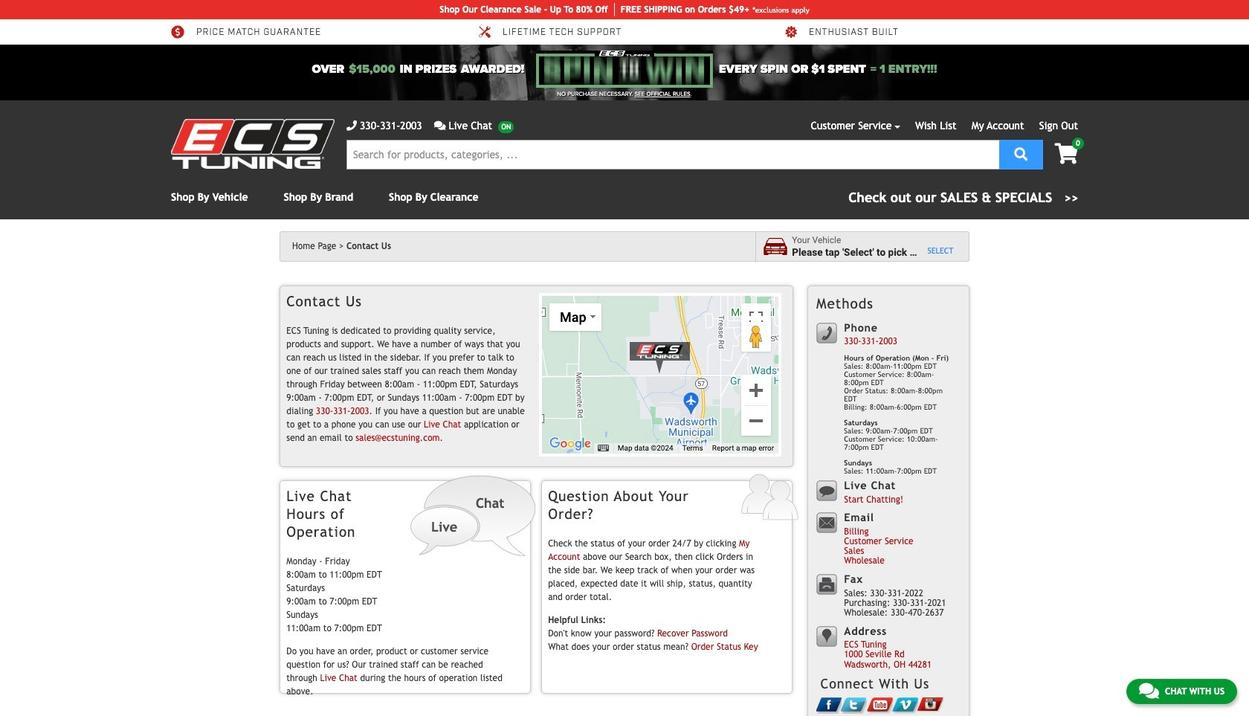 Task type: describe. For each thing, give the bounding box(es) containing it.
phone image
[[347, 120, 357, 131]]

keyboard shortcuts image
[[598, 444, 609, 451]]

Search text field
[[347, 140, 1000, 170]]

0 vertical spatial ecs tuning image
[[171, 119, 335, 169]]

0 vertical spatial comments image
[[434, 120, 446, 131]]

google image
[[546, 434, 595, 453]]

1 horizontal spatial comments image
[[1139, 682, 1159, 700]]



Task type: locate. For each thing, give the bounding box(es) containing it.
0 horizontal spatial ecs tuning image
[[171, 119, 335, 169]]

1 horizontal spatial ecs tuning image
[[623, 337, 698, 375]]

comments image
[[434, 120, 446, 131], [1139, 682, 1159, 700]]

1 vertical spatial ecs tuning image
[[623, 337, 698, 375]]

0 horizontal spatial comments image
[[434, 120, 446, 131]]

live chat bubbles image
[[409, 474, 538, 558]]

1 vertical spatial comments image
[[1139, 682, 1159, 700]]

shopping cart image
[[1055, 144, 1078, 164]]

search image
[[1015, 147, 1028, 160]]

ecs tuning 'spin to win' contest logo image
[[536, 51, 713, 88]]

ecs tuning image
[[171, 119, 335, 169], [623, 337, 698, 375]]

my account image
[[741, 474, 799, 522]]

map region
[[542, 296, 779, 453]]



Task type: vqa. For each thing, say whether or not it's contained in the screenshot.
Vehicle within Your Vehicle Please tap 'Select' to pick a vehicle
no



